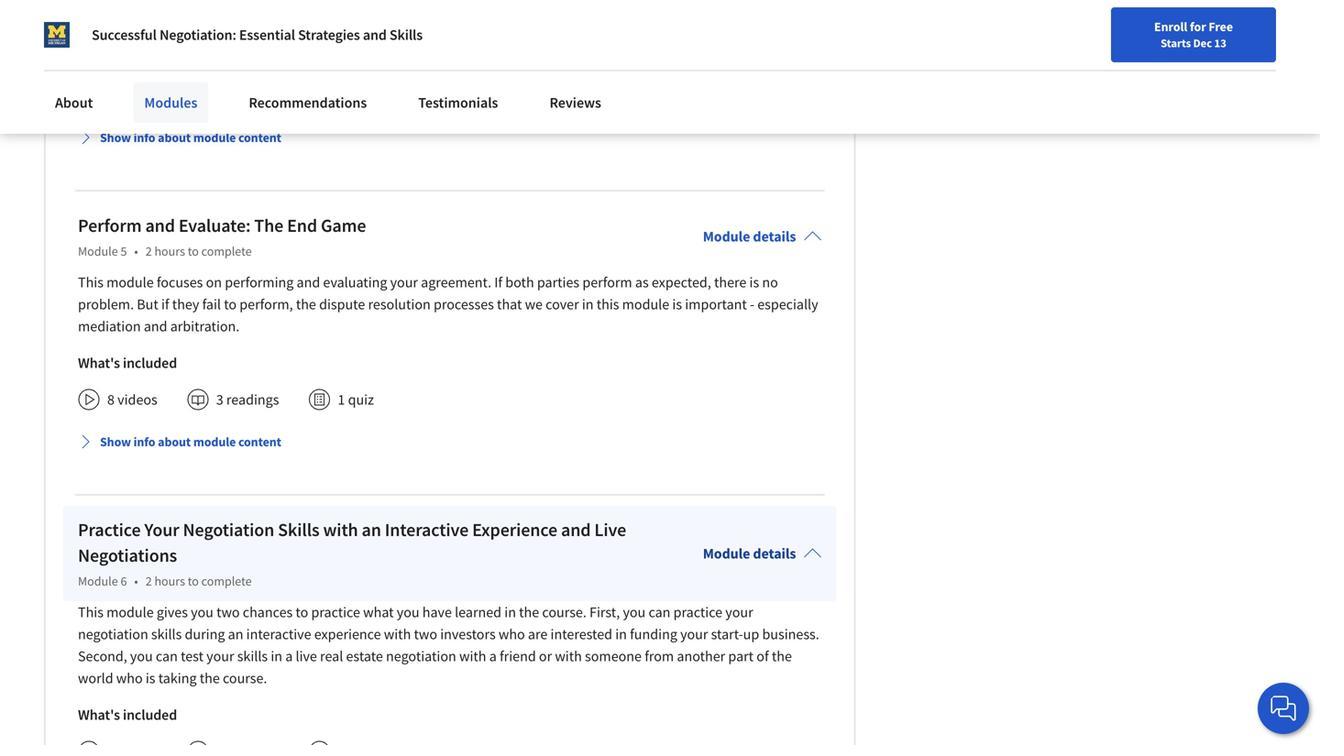 Task type: vqa. For each thing, say whether or not it's contained in the screenshot.
Certificates on the top of the page
no



Task type: describe. For each thing, give the bounding box(es) containing it.
0 vertical spatial skills
[[151, 626, 182, 644]]

you left have
[[397, 604, 420, 622]]

to inside practice your negotiation skills with an interactive experience and live negotiations module 6 • 2 hours to complete
[[188, 573, 199, 590]]

module inside "perform and evaluate: the end game module 5 • 2 hours to complete"
[[78, 243, 118, 260]]

essential
[[239, 26, 295, 44]]

you up during
[[191, 604, 214, 622]]

1 quiz for 6 videos
[[338, 86, 374, 105]]

about
[[55, 94, 93, 112]]

3 for 6 videos
[[216, 86, 223, 105]]

interactive
[[246, 626, 311, 644]]

this module gives you two chances to practice what you have learned in the course.  first, you can practice your negotiation skills during an interactive experience with two investors who are interested in funding your start-up business. second, you can test your skills in a live real estate negotiation with a friend or with someone from another part of the world who is taking the course.
[[78, 604, 819, 688]]

recommendations
[[249, 94, 367, 112]]

evaluate:
[[179, 214, 251, 237]]

up
[[743, 626, 759, 644]]

your down during
[[206, 648, 234, 666]]

live
[[594, 519, 626, 542]]

details for practice your negotiation skills with an interactive experience and live negotiations
[[753, 545, 796, 563]]

2 inside practice your negotiation skills with an interactive experience and live negotiations module 6 • 2 hours to complete
[[146, 573, 152, 590]]

info
[[133, 434, 155, 450]]

with down what
[[384, 626, 411, 644]]

show info about module content
[[100, 434, 281, 450]]

1 vertical spatial two
[[414, 626, 437, 644]]

that
[[497, 295, 522, 314]]

in down the interactive
[[271, 648, 282, 666]]

2 horizontal spatial is
[[750, 273, 759, 292]]

module inside practice your negotiation skills with an interactive experience and live negotiations module 6 • 2 hours to complete
[[78, 573, 118, 590]]

chances
[[243, 604, 293, 622]]

successful negotiation: essential strategies and skills
[[92, 26, 423, 44]]

your up another
[[680, 626, 708, 644]]

strategies
[[298, 26, 360, 44]]

the
[[254, 214, 284, 237]]

and right strategies
[[363, 26, 387, 44]]

8 videos
[[107, 391, 157, 409]]

fail
[[202, 295, 221, 314]]

your up up
[[726, 604, 753, 622]]

show info about module content button
[[71, 426, 289, 459]]

negotiation
[[183, 519, 274, 542]]

hours inside "perform and evaluate: the end game module 5 • 2 hours to complete"
[[154, 243, 185, 260]]

as
[[635, 273, 649, 292]]

to inside this module focuses on performing and evaluating your agreement. if both parties perform as expected, there is no problem. but if they fail to perform, the dispute resolution processes that we cover in this module is important - especially mediation and arbitration.
[[224, 295, 237, 314]]

funding
[[630, 626, 677, 644]]

recommendations link
[[238, 83, 378, 123]]

0 vertical spatial can
[[649, 604, 671, 622]]

interactive
[[385, 519, 469, 542]]

an inside this module gives you two chances to practice what you have learned in the course.  first, you can practice your negotiation skills during an interactive experience with two investors who are interested in funding your start-up business. second, you can test your skills in a live real estate negotiation with a friend or with someone from another part of the world who is taking the course.
[[228, 626, 243, 644]]

skills inside practice your negotiation skills with an interactive experience and live negotiations module 6 • 2 hours to complete
[[278, 519, 320, 542]]

university of michigan image
[[44, 22, 70, 48]]

start-
[[711, 626, 743, 644]]

you up funding
[[623, 604, 646, 622]]

we
[[525, 295, 543, 314]]

negotiation:
[[159, 26, 236, 44]]

starts
[[1161, 36, 1191, 50]]

if
[[494, 273, 503, 292]]

module up but
[[106, 273, 154, 292]]

1 quiz for 8 videos
[[338, 391, 374, 409]]

expected,
[[652, 273, 711, 292]]

included for and
[[123, 354, 177, 372]]

agreement.
[[421, 273, 491, 292]]

to inside this module gives you two chances to practice what you have learned in the course.  first, you can practice your negotiation skills during an interactive experience with two investors who are interested in funding your start-up business. second, you can test your skills in a live real estate negotiation with a friend or with someone from another part of the world who is taking the course.
[[296, 604, 308, 622]]

for
[[1190, 18, 1206, 35]]

in inside this module focuses on performing and evaluating your agreement. if both parties perform as expected, there is no problem. but if they fail to perform, the dispute resolution processes that we cover in this module is important - especially mediation and arbitration.
[[582, 295, 594, 314]]

complete inside practice your negotiation skills with an interactive experience and live negotiations module 6 • 2 hours to complete
[[201, 573, 252, 590]]

what's for this module gives you two chances to practice what you have learned in the course.  first, you can practice your negotiation skills during an interactive experience with two investors who are interested in funding your start-up business. second, you can test your skills in a live real estate negotiation with a friend or with someone from another part of the world who is taking the course.
[[78, 706, 120, 725]]

with right or
[[555, 648, 582, 666]]

module details for perform and evaluate: the end game
[[703, 228, 796, 246]]

1 vertical spatial who
[[116, 670, 143, 688]]

0 horizontal spatial can
[[156, 648, 178, 666]]

perform
[[78, 214, 142, 237]]

evaluating
[[323, 273, 387, 292]]

3 for 8 videos
[[216, 391, 223, 409]]

1 a from the left
[[285, 648, 293, 666]]

and inside "perform and evaluate: the end game module 5 • 2 hours to complete"
[[145, 214, 175, 237]]

this
[[597, 295, 619, 314]]

test
[[181, 648, 204, 666]]

modules link
[[133, 83, 208, 123]]

and inside practice your negotiation skills with an interactive experience and live negotiations module 6 • 2 hours to complete
[[561, 519, 591, 542]]

3 readings for 8 videos
[[216, 391, 279, 409]]

with inside practice your negotiation skills with an interactive experience and live negotiations module 6 • 2 hours to complete
[[323, 519, 358, 542]]

real
[[320, 648, 343, 666]]

successful
[[92, 26, 157, 44]]

perform
[[583, 273, 632, 292]]

what
[[363, 604, 394, 622]]

of
[[757, 648, 769, 666]]

1 horizontal spatial who
[[499, 626, 525, 644]]

first,
[[590, 604, 620, 622]]

1 vertical spatial skills
[[237, 648, 268, 666]]

investors
[[440, 626, 496, 644]]

about link
[[44, 83, 104, 123]]

mediation
[[78, 317, 141, 336]]

perform,
[[240, 295, 293, 314]]

but
[[137, 295, 158, 314]]

1 practice from the left
[[311, 604, 360, 622]]

hours inside practice your negotiation skills with an interactive experience and live negotiations module 6 • 2 hours to complete
[[154, 573, 185, 590]]

enroll
[[1154, 18, 1188, 35]]

gives
[[157, 604, 188, 622]]

readings for 8 videos
[[226, 391, 279, 409]]

1 for 6 videos
[[338, 86, 345, 105]]

cover
[[546, 295, 579, 314]]

show
[[100, 434, 131, 450]]

dec
[[1193, 36, 1212, 50]]

an inside practice your negotiation skills with an interactive experience and live negotiations module 6 • 2 hours to complete
[[362, 519, 381, 542]]

2 practice from the left
[[674, 604, 723, 622]]

videos for 8 videos
[[117, 391, 157, 409]]

another
[[677, 648, 725, 666]]

about
[[158, 434, 191, 450]]

complete inside "perform and evaluate: the end game module 5 • 2 hours to complete"
[[201, 243, 252, 260]]

8
[[107, 391, 115, 409]]

end
[[287, 214, 317, 237]]

from
[[645, 648, 674, 666]]

no
[[762, 273, 778, 292]]

interested
[[551, 626, 613, 644]]

1 vertical spatial negotiation
[[386, 648, 456, 666]]

taking
[[158, 670, 197, 688]]

performing
[[225, 273, 294, 292]]

• inside practice your negotiation skills with an interactive experience and live negotiations module 6 • 2 hours to complete
[[134, 573, 138, 590]]

are
[[528, 626, 548, 644]]

what's included for you
[[78, 706, 177, 725]]

13
[[1214, 36, 1227, 50]]

during
[[185, 626, 225, 644]]

1 horizontal spatial is
[[672, 295, 682, 314]]

details for perform and evaluate: the end game
[[753, 228, 796, 246]]

practice your negotiation skills with an interactive experience and live negotiations module 6 • 2 hours to complete
[[78, 519, 626, 590]]

testimonials link
[[407, 83, 509, 123]]

the down test
[[200, 670, 220, 688]]



Task type: locate. For each thing, give the bounding box(es) containing it.
0 vertical spatial •
[[134, 243, 138, 260]]

2 what's included from the top
[[78, 706, 177, 725]]

0 vertical spatial 3 readings
[[216, 86, 279, 105]]

can
[[649, 604, 671, 622], [156, 648, 178, 666]]

module down as
[[622, 295, 670, 314]]

2 module details from the top
[[703, 545, 796, 563]]

practice
[[78, 519, 141, 542]]

course. up interested
[[542, 604, 587, 622]]

0 horizontal spatial skills
[[278, 519, 320, 542]]

1 vertical spatial quiz
[[348, 391, 374, 409]]

0 vertical spatial included
[[123, 354, 177, 372]]

practice
[[311, 604, 360, 622], [674, 604, 723, 622]]

course. down the interactive
[[223, 670, 267, 688]]

2 what's from the top
[[78, 706, 120, 725]]

3 readings up content
[[216, 391, 279, 409]]

menu item
[[970, 18, 1088, 78]]

skills down the interactive
[[237, 648, 268, 666]]

2 3 from the top
[[216, 391, 223, 409]]

parties
[[537, 273, 580, 292]]

0 vertical spatial negotiation
[[78, 626, 148, 644]]

videos for 6 videos
[[117, 86, 157, 105]]

2 inside "perform and evaluate: the end game module 5 • 2 hours to complete"
[[146, 243, 152, 260]]

focuses
[[157, 273, 203, 292]]

2
[[146, 243, 152, 260], [146, 573, 152, 590]]

module down negotiations
[[78, 573, 118, 590]]

1 vertical spatial 1 quiz
[[338, 391, 374, 409]]

practice up experience
[[311, 604, 360, 622]]

learned
[[455, 604, 502, 622]]

and up dispute
[[297, 273, 320, 292]]

friend
[[500, 648, 536, 666]]

2 details from the top
[[753, 545, 796, 563]]

1 vertical spatial what's
[[78, 706, 120, 725]]

0 vertical spatial quiz
[[348, 86, 374, 105]]

your
[[390, 273, 418, 292], [726, 604, 753, 622], [680, 626, 708, 644], [206, 648, 234, 666]]

if
[[161, 295, 169, 314]]

1 vertical spatial videos
[[117, 391, 157, 409]]

is left no
[[750, 273, 759, 292]]

estate
[[346, 648, 383, 666]]

who up friend
[[499, 626, 525, 644]]

to inside "perform and evaluate: the end game module 5 • 2 hours to complete"
[[188, 243, 199, 260]]

1 what's included from the top
[[78, 354, 177, 372]]

6 videos
[[107, 86, 157, 105]]

0 vertical spatial an
[[362, 519, 381, 542]]

this inside this module focuses on performing and evaluating your agreement. if both parties perform as expected, there is no problem. but if they fail to perform, the dispute resolution processes that we cover in this module is important - especially mediation and arbitration.
[[78, 273, 104, 292]]

this for this module focuses on performing and evaluating your agreement. if both parties perform as expected, there is no problem. but if they fail to perform, the dispute resolution processes that we cover in this module is important - especially mediation and arbitration.
[[78, 273, 104, 292]]

the inside this module focuses on performing and evaluating your agreement. if both parties perform as expected, there is no problem. but if they fail to perform, the dispute resolution processes that we cover in this module is important - especially mediation and arbitration.
[[296, 295, 316, 314]]

2 1 quiz from the top
[[338, 391, 374, 409]]

a
[[285, 648, 293, 666], [489, 648, 497, 666]]

you right second,
[[130, 648, 153, 666]]

to up the interactive
[[296, 604, 308, 622]]

0 vertical spatial is
[[750, 273, 759, 292]]

0 horizontal spatial skills
[[151, 626, 182, 644]]

1 vertical spatial skills
[[278, 519, 320, 542]]

an right during
[[228, 626, 243, 644]]

2 this from the top
[[78, 604, 104, 622]]

two up during
[[216, 604, 240, 622]]

module
[[106, 273, 154, 292], [622, 295, 670, 314], [193, 434, 236, 450], [106, 604, 154, 622]]

module right about at the left
[[193, 434, 236, 450]]

negotiation down have
[[386, 648, 456, 666]]

1 horizontal spatial can
[[649, 604, 671, 622]]

0 horizontal spatial who
[[116, 670, 143, 688]]

1 hours from the top
[[154, 243, 185, 260]]

2 readings from the top
[[226, 391, 279, 409]]

0 horizontal spatial practice
[[311, 604, 360, 622]]

1 vertical spatial 1
[[338, 391, 345, 409]]

in left this
[[582, 295, 594, 314]]

can up taking
[[156, 648, 178, 666]]

quiz
[[348, 86, 374, 105], [348, 391, 374, 409]]

1 details from the top
[[753, 228, 796, 246]]

chat with us image
[[1269, 694, 1298, 723]]

1 vertical spatial readings
[[226, 391, 279, 409]]

module left 5
[[78, 243, 118, 260]]

1 vertical spatial 3 readings
[[216, 391, 279, 409]]

negotiation up second,
[[78, 626, 148, 644]]

1 vertical spatial an
[[228, 626, 243, 644]]

quiz for 8 videos
[[348, 391, 374, 409]]

2 included from the top
[[123, 706, 177, 725]]

world
[[78, 670, 113, 688]]

1 vertical spatial hours
[[154, 573, 185, 590]]

2 complete from the top
[[201, 573, 252, 590]]

show notifications image
[[1107, 23, 1129, 45]]

0 vertical spatial this
[[78, 273, 104, 292]]

1 vertical spatial 2
[[146, 573, 152, 590]]

module up there
[[703, 228, 750, 246]]

1 complete from the top
[[201, 243, 252, 260]]

an left interactive
[[362, 519, 381, 542]]

both
[[505, 273, 534, 292]]

1 vertical spatial course.
[[223, 670, 267, 688]]

hours up gives
[[154, 573, 185, 590]]

processes
[[434, 295, 494, 314]]

2 a from the left
[[489, 648, 497, 666]]

0 vertical spatial 2
[[146, 243, 152, 260]]

6 down negotiations
[[121, 573, 127, 590]]

what's
[[78, 354, 120, 372], [78, 706, 120, 725]]

1 vertical spatial what's included
[[78, 706, 177, 725]]

1 module details from the top
[[703, 228, 796, 246]]

the right of
[[772, 648, 792, 666]]

1 2 from the top
[[146, 243, 152, 260]]

second,
[[78, 648, 127, 666]]

readings up content
[[226, 391, 279, 409]]

live
[[296, 648, 317, 666]]

important
[[685, 295, 747, 314]]

problem.
[[78, 295, 134, 314]]

details
[[753, 228, 796, 246], [753, 545, 796, 563]]

who
[[499, 626, 525, 644], [116, 670, 143, 688]]

is down expected,
[[672, 295, 682, 314]]

1 1 from the top
[[338, 86, 345, 105]]

module inside this module gives you two chances to practice what you have learned in the course.  first, you can practice your negotiation skills during an interactive experience with two investors who are interested in funding your start-up business. second, you can test your skills in a live real estate negotiation with a friend or with someone from another part of the world who is taking the course.
[[106, 604, 154, 622]]

2 hours from the top
[[154, 573, 185, 590]]

this for this module gives you two chances to practice what you have learned in the course.  first, you can practice your negotiation skills during an interactive experience with two investors who are interested in funding your start-up business. second, you can test your skills in a live real estate negotiation with a friend or with someone from another part of the world who is taking the course.
[[78, 604, 104, 622]]

0 vertical spatial 1
[[338, 86, 345, 105]]

resolution
[[368, 295, 431, 314]]

1 readings from the top
[[226, 86, 279, 105]]

1 for 8 videos
[[338, 391, 345, 409]]

1 what's from the top
[[78, 354, 120, 372]]

skills right strategies
[[390, 26, 423, 44]]

1 horizontal spatial an
[[362, 519, 381, 542]]

perform and evaluate: the end game module 5 • 2 hours to complete
[[78, 214, 366, 260]]

modules
[[144, 94, 197, 112]]

6
[[107, 86, 115, 105], [121, 573, 127, 590]]

game
[[321, 214, 366, 237]]

1 vertical spatial can
[[156, 648, 178, 666]]

quiz for 6 videos
[[348, 86, 374, 105]]

1 vertical spatial this
[[78, 604, 104, 622]]

readings
[[226, 86, 279, 105], [226, 391, 279, 409]]

0 vertical spatial 6
[[107, 86, 115, 105]]

1 vertical spatial included
[[123, 706, 177, 725]]

especially
[[758, 295, 818, 314]]

1 3 from the top
[[216, 86, 223, 105]]

1 vertical spatial details
[[753, 545, 796, 563]]

what's included
[[78, 354, 177, 372], [78, 706, 177, 725]]

1 quiz from the top
[[348, 86, 374, 105]]

5
[[121, 243, 127, 260]]

dispute
[[319, 295, 365, 314]]

1 horizontal spatial skills
[[237, 648, 268, 666]]

hours up focuses
[[154, 243, 185, 260]]

0 vertical spatial videos
[[117, 86, 157, 105]]

1 • from the top
[[134, 243, 138, 260]]

and down but
[[144, 317, 167, 336]]

3 up show info about module content on the left
[[216, 391, 223, 409]]

to up gives
[[188, 573, 199, 590]]

the left dispute
[[296, 295, 316, 314]]

1 vertical spatial 6
[[121, 573, 127, 590]]

• down negotiations
[[134, 573, 138, 590]]

2 1 from the top
[[338, 391, 345, 409]]

testimonials
[[418, 94, 498, 112]]

0 vertical spatial skills
[[390, 26, 423, 44]]

someone
[[585, 648, 642, 666]]

this inside this module gives you two chances to practice what you have learned in the course.  first, you can practice your negotiation skills during an interactive experience with two investors who are interested in funding your start-up business. second, you can test your skills in a live real estate negotiation with a friend or with someone from another part of the world who is taking the course.
[[78, 604, 104, 622]]

2 • from the top
[[134, 573, 138, 590]]

1 videos from the top
[[117, 86, 157, 105]]

0 vertical spatial details
[[753, 228, 796, 246]]

they
[[172, 295, 199, 314]]

1 horizontal spatial a
[[489, 648, 497, 666]]

2 3 readings from the top
[[216, 391, 279, 409]]

complete down negotiation
[[201, 573, 252, 590]]

videos right 8
[[117, 391, 157, 409]]

in up someone on the bottom of the page
[[615, 626, 627, 644]]

module left gives
[[106, 604, 154, 622]]

coursera image
[[22, 15, 138, 44]]

0 horizontal spatial an
[[228, 626, 243, 644]]

the
[[296, 295, 316, 314], [519, 604, 539, 622], [772, 648, 792, 666], [200, 670, 220, 688]]

readings down successful negotiation: essential strategies and skills
[[226, 86, 279, 105]]

1 vertical spatial •
[[134, 573, 138, 590]]

1 1 quiz from the top
[[338, 86, 374, 105]]

what's included up 8 videos
[[78, 354, 177, 372]]

0 vertical spatial 3
[[216, 86, 223, 105]]

have
[[422, 604, 452, 622]]

•
[[134, 243, 138, 260], [134, 573, 138, 590]]

module details
[[703, 228, 796, 246], [703, 545, 796, 563]]

included up 8 videos
[[123, 354, 177, 372]]

0 vertical spatial hours
[[154, 243, 185, 260]]

0 horizontal spatial course.
[[223, 670, 267, 688]]

skills right negotiation
[[278, 519, 320, 542]]

0 vertical spatial module details
[[703, 228, 796, 246]]

1 vertical spatial module details
[[703, 545, 796, 563]]

business.
[[762, 626, 819, 644]]

module up start-
[[703, 545, 750, 563]]

and right perform
[[145, 214, 175, 237]]

what's down world
[[78, 706, 120, 725]]

content
[[238, 434, 281, 450]]

skills down gives
[[151, 626, 182, 644]]

1 3 readings from the top
[[216, 86, 279, 105]]

complete
[[201, 243, 252, 260], [201, 573, 252, 590]]

-
[[750, 295, 755, 314]]

practice up start-
[[674, 604, 723, 622]]

what's for this module focuses on performing and evaluating your agreement. if both parties perform as expected, there is no problem. but if they fail to perform, the dispute resolution processes that we cover in this module is important - especially mediation and arbitration.
[[78, 354, 120, 372]]

0 horizontal spatial 6
[[107, 86, 115, 105]]

readings for 6 videos
[[226, 86, 279, 105]]

2 down negotiations
[[146, 573, 152, 590]]

1 horizontal spatial negotiation
[[386, 648, 456, 666]]

negotiations
[[78, 544, 177, 567]]

this up second,
[[78, 604, 104, 622]]

hours
[[154, 243, 185, 260], [154, 573, 185, 590]]

videos
[[117, 86, 157, 105], [117, 391, 157, 409]]

2 2 from the top
[[146, 573, 152, 590]]

a left friend
[[489, 648, 497, 666]]

0 horizontal spatial is
[[146, 670, 155, 688]]

2 right 5
[[146, 243, 152, 260]]

0 vertical spatial 1 quiz
[[338, 86, 374, 105]]

arbitration.
[[170, 317, 240, 336]]

complete down evaluate:
[[201, 243, 252, 260]]

3
[[216, 86, 223, 105], [216, 391, 223, 409]]

details up 'business.'
[[753, 545, 796, 563]]

experience
[[314, 626, 381, 644]]

0 vertical spatial who
[[499, 626, 525, 644]]

included down taking
[[123, 706, 177, 725]]

3 right modules
[[216, 86, 223, 105]]

and left live
[[561, 519, 591, 542]]

6 inside practice your negotiation skills with an interactive experience and live negotiations module 6 • 2 hours to complete
[[121, 573, 127, 590]]

enroll for free starts dec 13
[[1154, 18, 1233, 50]]

the up the are
[[519, 604, 539, 622]]

this module focuses on performing and evaluating your agreement. if both parties perform as expected, there is no problem. but if they fail to perform, the dispute resolution processes that we cover in this module is important - especially mediation and arbitration.
[[78, 273, 818, 336]]

details up no
[[753, 228, 796, 246]]

0 vertical spatial what's
[[78, 354, 120, 372]]

included for can
[[123, 706, 177, 725]]

2 vertical spatial is
[[146, 670, 155, 688]]

in right learned
[[505, 604, 516, 622]]

3 readings for 6 videos
[[216, 86, 279, 105]]

0 vertical spatial what's included
[[78, 354, 177, 372]]

1 horizontal spatial skills
[[390, 26, 423, 44]]

is left taking
[[146, 670, 155, 688]]

0 vertical spatial complete
[[201, 243, 252, 260]]

1 vertical spatial complete
[[201, 573, 252, 590]]

1 vertical spatial 3
[[216, 391, 223, 409]]

part
[[728, 648, 754, 666]]

3 readings down successful negotiation: essential strategies and skills
[[216, 86, 279, 105]]

who right world
[[116, 670, 143, 688]]

with down investors
[[459, 648, 486, 666]]

module details for practice your negotiation skills with an interactive experience and live negotiations
[[703, 545, 796, 563]]

1 horizontal spatial two
[[414, 626, 437, 644]]

0 horizontal spatial negotiation
[[78, 626, 148, 644]]

0 vertical spatial readings
[[226, 86, 279, 105]]

a left live
[[285, 648, 293, 666]]

two down have
[[414, 626, 437, 644]]

0 horizontal spatial two
[[216, 604, 240, 622]]

two
[[216, 604, 240, 622], [414, 626, 437, 644]]

module details up up
[[703, 545, 796, 563]]

• inside "perform and evaluate: the end game module 5 • 2 hours to complete"
[[134, 243, 138, 260]]

on
[[206, 273, 222, 292]]

what's included down world
[[78, 706, 177, 725]]

this up problem.
[[78, 273, 104, 292]]

your up resolution
[[390, 273, 418, 292]]

skills
[[390, 26, 423, 44], [278, 519, 320, 542]]

info about module content element
[[78, 114, 822, 165]]

2 videos from the top
[[117, 391, 157, 409]]

reviews link
[[539, 83, 612, 123]]

what's included for mediation
[[78, 354, 177, 372]]

to right fail
[[224, 295, 237, 314]]

videos down successful
[[117, 86, 157, 105]]

2 quiz from the top
[[348, 391, 374, 409]]

to
[[188, 243, 199, 260], [224, 295, 237, 314], [188, 573, 199, 590], [296, 604, 308, 622]]

or
[[539, 648, 552, 666]]

experience
[[472, 519, 558, 542]]

skills
[[151, 626, 182, 644], [237, 648, 268, 666]]

1 horizontal spatial course.
[[542, 604, 587, 622]]

can up funding
[[649, 604, 671, 622]]

• right 5
[[134, 243, 138, 260]]

0 horizontal spatial a
[[285, 648, 293, 666]]

1 vertical spatial is
[[672, 295, 682, 314]]

None search field
[[261, 11, 564, 48]]

1 included from the top
[[123, 354, 177, 372]]

your inside this module focuses on performing and evaluating your agreement. if both parties perform as expected, there is no problem. but if they fail to perform, the dispute resolution processes that we cover in this module is important - especially mediation and arbitration.
[[390, 273, 418, 292]]

what's down the mediation
[[78, 354, 120, 372]]

1 this from the top
[[78, 273, 104, 292]]

module details up there
[[703, 228, 796, 246]]

1
[[338, 86, 345, 105], [338, 391, 345, 409]]

with left interactive
[[323, 519, 358, 542]]

to down evaluate:
[[188, 243, 199, 260]]

module
[[703, 228, 750, 246], [78, 243, 118, 260], [703, 545, 750, 563], [78, 573, 118, 590]]

6 right about
[[107, 86, 115, 105]]

0 vertical spatial two
[[216, 604, 240, 622]]

1 horizontal spatial 6
[[121, 573, 127, 590]]

is inside this module gives you two chances to practice what you have learned in the course.  first, you can practice your negotiation skills during an interactive experience with two investors who are interested in funding your start-up business. second, you can test your skills in a live real estate negotiation with a friend or with someone from another part of the world who is taking the course.
[[146, 670, 155, 688]]

1 horizontal spatial practice
[[674, 604, 723, 622]]

0 vertical spatial course.
[[542, 604, 587, 622]]

module inside dropdown button
[[193, 434, 236, 450]]



